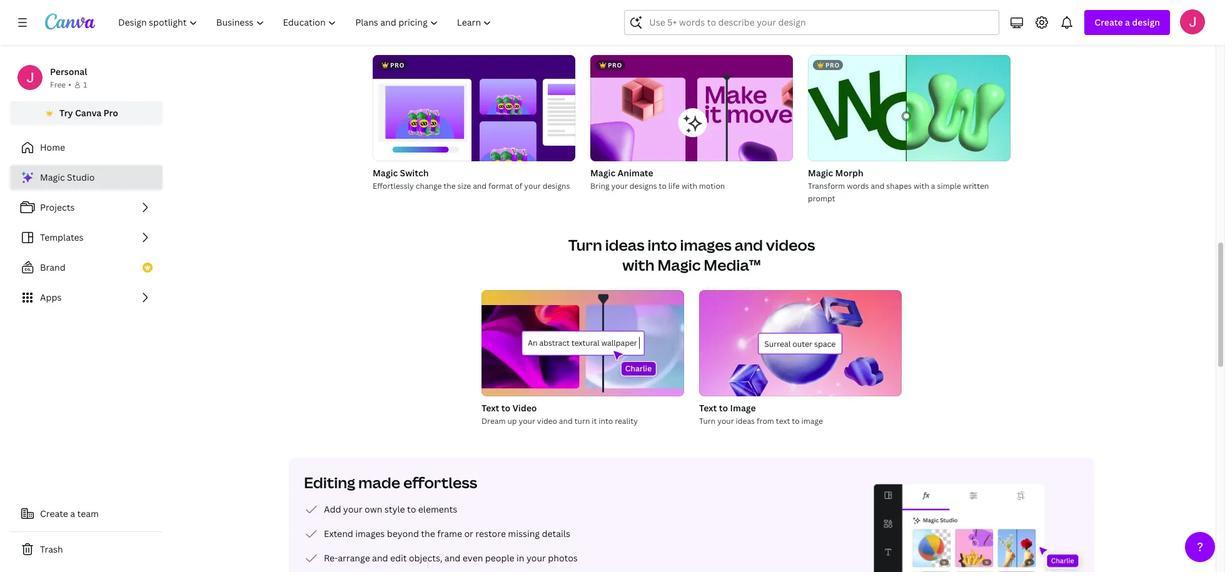 Task type: vqa. For each thing, say whether or not it's contained in the screenshot.


Task type: locate. For each thing, give the bounding box(es) containing it.
re-
[[324, 552, 338, 564]]

trash link
[[10, 537, 163, 562]]

2 pro from the left
[[608, 61, 622, 69]]

a inside dropdown button
[[1125, 16, 1130, 28]]

magic inside list
[[40, 171, 65, 183]]

with for turn ideas into images and videos with magic media™
[[623, 255, 655, 275]]

with inside magic morph transform words and shapes with a simple written prompt
[[914, 181, 930, 191]]

0 horizontal spatial text
[[482, 402, 499, 414]]

with inside turn ideas into images and videos with magic media™
[[623, 255, 655, 275]]

magic left studio
[[40, 171, 65, 183]]

the left size
[[444, 181, 456, 191]]

or
[[464, 528, 474, 540]]

1 horizontal spatial ideas
[[736, 416, 755, 427]]

designs
[[543, 181, 570, 191], [630, 181, 657, 191]]

brand link
[[10, 255, 163, 280]]

1 horizontal spatial group
[[699, 290, 902, 397]]

images inside turn ideas into images and videos with magic media™
[[680, 235, 732, 255]]

design
[[1132, 16, 1160, 28]]

1 vertical spatial list
[[304, 502, 578, 566]]

made
[[358, 472, 400, 493]]

0 vertical spatial ideas
[[605, 235, 645, 255]]

magic switch image
[[373, 55, 576, 161]]

into inside text to video dream up your video and turn it into reality
[[599, 416, 613, 427]]

1 vertical spatial the
[[421, 528, 435, 540]]

magic for magic morph
[[808, 167, 833, 179]]

1 pro from the left
[[390, 61, 405, 69]]

create a team
[[40, 508, 99, 520]]

1 horizontal spatial into
[[648, 235, 677, 255]]

a left simple at the top right of the page
[[931, 181, 936, 191]]

2 group from the left
[[699, 290, 902, 397]]

0 horizontal spatial create
[[40, 508, 68, 520]]

3 pro group from the left
[[808, 55, 1011, 161]]

magic up effortlessly
[[373, 167, 398, 179]]

home link
[[10, 135, 163, 160]]

1 text from the left
[[482, 402, 499, 414]]

0 vertical spatial into
[[648, 235, 677, 255]]

1 horizontal spatial the
[[444, 181, 456, 191]]

a inside magic morph transform words and shapes with a simple written prompt
[[931, 181, 936, 191]]

1 designs from the left
[[543, 181, 570, 191]]

pro for morph
[[826, 61, 840, 69]]

videos
[[766, 235, 815, 255]]

1 vertical spatial a
[[931, 181, 936, 191]]

restore
[[476, 528, 506, 540]]

1 vertical spatial images
[[356, 528, 385, 540]]

your right bring
[[611, 181, 628, 191]]

3 pro from the left
[[826, 61, 840, 69]]

turn
[[568, 235, 602, 255], [699, 416, 716, 427]]

1 horizontal spatial create
[[1095, 16, 1123, 28]]

pro inside magic morph group
[[826, 61, 840, 69]]

1 horizontal spatial text
[[699, 402, 717, 414]]

projects
[[40, 201, 75, 213]]

to right the "text"
[[792, 416, 800, 427]]

into right it
[[599, 416, 613, 427]]

pro
[[104, 107, 118, 119]]

pro inside magic animate group
[[608, 61, 622, 69]]

designs down animate
[[630, 181, 657, 191]]

magic inside 'magic switch effortlessly change the size and format of your designs'
[[373, 167, 398, 179]]

to left life
[[659, 181, 667, 191]]

1 horizontal spatial pro
[[608, 61, 622, 69]]

magic inside magic animate bring your designs to life with motion
[[591, 167, 616, 179]]

text inside text to video dream up your video and turn it into reality
[[482, 402, 499, 414]]

0 vertical spatial images
[[680, 235, 732, 255]]

0 vertical spatial the
[[444, 181, 456, 191]]

0 horizontal spatial pro
[[390, 61, 405, 69]]

text inside text to image turn your ideas from text to image
[[699, 402, 717, 414]]

canva
[[75, 107, 101, 119]]

text left image
[[699, 402, 717, 414]]

1 horizontal spatial turn
[[699, 416, 716, 427]]

missing
[[508, 528, 540, 540]]

video
[[513, 402, 537, 414]]

pro group for magic morph
[[808, 55, 1011, 161]]

ideas inside text to image turn your ideas from text to image
[[736, 416, 755, 427]]

0 vertical spatial turn
[[568, 235, 602, 255]]

your inside 'magic switch effortlessly change the size and format of your designs'
[[524, 181, 541, 191]]

2 horizontal spatial pro
[[826, 61, 840, 69]]

1 vertical spatial ideas
[[736, 416, 755, 427]]

bring
[[591, 181, 610, 191]]

a inside button
[[70, 508, 75, 520]]

1 group from the left
[[482, 290, 684, 397]]

re-arrange and edit objects, and even people in your photos
[[324, 552, 578, 564]]

words
[[847, 181, 869, 191]]

1 horizontal spatial designs
[[630, 181, 657, 191]]

0 horizontal spatial the
[[421, 528, 435, 540]]

ideas
[[605, 235, 645, 255], [736, 416, 755, 427]]

try canva pro button
[[10, 101, 163, 125]]

0 horizontal spatial designs
[[543, 181, 570, 191]]

create
[[1095, 16, 1123, 28], [40, 508, 68, 520]]

free •
[[50, 79, 71, 90]]

apps
[[40, 292, 62, 303]]

and left videos
[[735, 235, 763, 255]]

0 vertical spatial a
[[1125, 16, 1130, 28]]

projects link
[[10, 195, 163, 220]]

life
[[669, 181, 680, 191]]

your inside text to video dream up your video and turn it into reality
[[519, 416, 535, 427]]

the left frame
[[421, 528, 435, 540]]

text for text to video
[[482, 402, 499, 414]]

text for text to image
[[699, 402, 717, 414]]

a left design
[[1125, 16, 1130, 28]]

frame
[[437, 528, 462, 540]]

2 text from the left
[[699, 402, 717, 414]]

team
[[77, 508, 99, 520]]

list containing magic studio
[[10, 165, 163, 310]]

simple
[[937, 181, 961, 191]]

home
[[40, 141, 65, 153]]

list
[[10, 165, 163, 310], [304, 502, 578, 566]]

group for text to video
[[482, 290, 684, 397]]

magic morph image
[[808, 55, 1011, 161]]

effortless
[[403, 472, 477, 493]]

style
[[385, 504, 405, 515]]

0 horizontal spatial list
[[10, 165, 163, 310]]

magic studio
[[40, 171, 95, 183]]

magic inside magic morph transform words and shapes with a simple written prompt
[[808, 167, 833, 179]]

and left turn
[[559, 416, 573, 427]]

to up up
[[502, 402, 511, 414]]

text up dream
[[482, 402, 499, 414]]

magic up bring
[[591, 167, 616, 179]]

1 vertical spatial create
[[40, 508, 68, 520]]

magic animate group
[[591, 55, 793, 193]]

your down image
[[718, 416, 734, 427]]

1 horizontal spatial a
[[931, 181, 936, 191]]

turn down bring
[[568, 235, 602, 255]]

1 horizontal spatial pro group
[[591, 55, 793, 161]]

1 horizontal spatial with
[[682, 181, 697, 191]]

in
[[517, 552, 525, 564]]

a for team
[[70, 508, 75, 520]]

magic morph group
[[808, 55, 1011, 205]]

0 horizontal spatial turn
[[568, 235, 602, 255]]

1 pro group from the left
[[373, 55, 576, 161]]

pro group
[[373, 55, 576, 161], [591, 55, 793, 161], [808, 55, 1011, 161]]

2 horizontal spatial a
[[1125, 16, 1130, 28]]

0 horizontal spatial group
[[482, 290, 684, 397]]

2 designs from the left
[[630, 181, 657, 191]]

turn left from
[[699, 416, 716, 427]]

1 vertical spatial into
[[599, 416, 613, 427]]

magic up transform
[[808, 167, 833, 179]]

it
[[592, 416, 597, 427]]

your
[[524, 181, 541, 191], [611, 181, 628, 191], [519, 416, 535, 427], [718, 416, 734, 427], [343, 504, 363, 515], [527, 552, 546, 564]]

into down life
[[648, 235, 677, 255]]

pro
[[390, 61, 405, 69], [608, 61, 622, 69], [826, 61, 840, 69]]

0 horizontal spatial ideas
[[605, 235, 645, 255]]

into
[[648, 235, 677, 255], [599, 416, 613, 427]]

0 horizontal spatial into
[[599, 416, 613, 427]]

None search field
[[625, 10, 1000, 35]]

a left team
[[70, 508, 75, 520]]

0 horizontal spatial with
[[623, 255, 655, 275]]

0 horizontal spatial pro group
[[373, 55, 576, 161]]

magic left media™
[[658, 255, 701, 275]]

to left image
[[719, 402, 728, 414]]

1 horizontal spatial images
[[680, 235, 732, 255]]

your right of
[[524, 181, 541, 191]]

animate
[[618, 167, 654, 179]]

create left design
[[1095, 16, 1123, 28]]

0 vertical spatial list
[[10, 165, 163, 310]]

2 vertical spatial a
[[70, 508, 75, 520]]

designs right of
[[543, 181, 570, 191]]

create inside create a team button
[[40, 508, 68, 520]]

text
[[776, 416, 790, 427]]

details
[[542, 528, 570, 540]]

•
[[68, 79, 71, 90]]

to
[[659, 181, 667, 191], [502, 402, 511, 414], [719, 402, 728, 414], [792, 416, 800, 427], [407, 504, 416, 515]]

create for create a design
[[1095, 16, 1123, 28]]

pro group for magic switch
[[373, 55, 576, 161]]

your right add
[[343, 504, 363, 515]]

and right size
[[473, 181, 487, 191]]

to right the style on the left of page
[[407, 504, 416, 515]]

0 horizontal spatial images
[[356, 528, 385, 540]]

images down motion
[[680, 235, 732, 255]]

pro for switch
[[390, 61, 405, 69]]

james peterson image
[[1180, 9, 1206, 34]]

text
[[482, 402, 499, 414], [699, 402, 717, 414]]

2 pro group from the left
[[591, 55, 793, 161]]

up
[[508, 416, 517, 427]]

pro inside magic switch 'group'
[[390, 61, 405, 69]]

1 horizontal spatial list
[[304, 502, 578, 566]]

text to image image
[[699, 290, 902, 397]]

0 vertical spatial create
[[1095, 16, 1123, 28]]

your down "video"
[[519, 416, 535, 427]]

image
[[802, 416, 823, 427]]

morph
[[836, 167, 864, 179]]

images inside list
[[356, 528, 385, 540]]

images down own
[[356, 528, 385, 540]]

objects,
[[409, 552, 443, 564]]

2 horizontal spatial pro group
[[808, 55, 1011, 161]]

2 horizontal spatial with
[[914, 181, 930, 191]]

magic morph transform words and shapes with a simple written prompt
[[808, 167, 989, 204]]

and right 'words'
[[871, 181, 885, 191]]

the
[[444, 181, 456, 191], [421, 528, 435, 540]]

with
[[682, 181, 697, 191], [914, 181, 930, 191], [623, 255, 655, 275]]

add your own style to elements
[[324, 504, 457, 515]]

group
[[482, 290, 684, 397], [699, 290, 902, 397]]

create left team
[[40, 508, 68, 520]]

designs inside 'magic switch effortlessly change the size and format of your designs'
[[543, 181, 570, 191]]

create inside create a design dropdown button
[[1095, 16, 1123, 28]]

1 vertical spatial turn
[[699, 416, 716, 427]]

trash
[[40, 544, 63, 556]]

0 horizontal spatial a
[[70, 508, 75, 520]]



Task type: describe. For each thing, give the bounding box(es) containing it.
turn inside turn ideas into images and videos with magic media™
[[568, 235, 602, 255]]

editing made effortless
[[304, 472, 477, 493]]

templates
[[40, 231, 84, 243]]

written
[[963, 181, 989, 191]]

magic animate bring your designs to life with motion
[[591, 167, 725, 191]]

a for design
[[1125, 16, 1130, 28]]

your inside text to image turn your ideas from text to image
[[718, 416, 734, 427]]

try
[[59, 107, 73, 119]]

magic switch effortlessly change the size and format of your designs
[[373, 167, 570, 191]]

magic inside turn ideas into images and videos with magic media™
[[658, 255, 701, 275]]

effortlessly
[[373, 181, 414, 191]]

elements
[[418, 504, 457, 515]]

motion
[[699, 181, 725, 191]]

magic for magic animate
[[591, 167, 616, 179]]

dream
[[482, 416, 506, 427]]

pro for animate
[[608, 61, 622, 69]]

1
[[83, 79, 87, 90]]

text to image group
[[699, 290, 902, 428]]

and left even
[[445, 552, 461, 564]]

turn
[[575, 416, 590, 427]]

with inside magic animate bring your designs to life with motion
[[682, 181, 697, 191]]

change
[[416, 181, 442, 191]]

own
[[365, 504, 382, 515]]

add
[[324, 504, 341, 515]]

your inside magic animate bring your designs to life with motion
[[611, 181, 628, 191]]

free
[[50, 79, 66, 90]]

create a design
[[1095, 16, 1160, 28]]

switch
[[400, 167, 429, 179]]

even
[[463, 552, 483, 564]]

from
[[757, 416, 774, 427]]

arrange
[[338, 552, 370, 564]]

designs inside magic animate bring your designs to life with motion
[[630, 181, 657, 191]]

top level navigation element
[[110, 10, 503, 35]]

apps link
[[10, 285, 163, 310]]

personal
[[50, 66, 87, 78]]

people
[[485, 552, 515, 564]]

reality
[[615, 416, 638, 427]]

format
[[489, 181, 513, 191]]

templates link
[[10, 225, 163, 250]]

magic studio link
[[10, 165, 163, 190]]

and inside 'magic switch effortlessly change the size and format of your designs'
[[473, 181, 487, 191]]

extend
[[324, 528, 353, 540]]

text to video image
[[482, 290, 684, 397]]

list containing add your own style to elements
[[304, 502, 578, 566]]

try canva pro
[[59, 107, 118, 119]]

brand
[[40, 261, 66, 273]]

your right in
[[527, 552, 546, 564]]

video
[[537, 416, 557, 427]]

studio
[[67, 171, 95, 183]]

into inside turn ideas into images and videos with magic media™
[[648, 235, 677, 255]]

group for text to image
[[699, 290, 902, 397]]

create for create a team
[[40, 508, 68, 520]]

magic for magic switch
[[373, 167, 398, 179]]

photos
[[548, 552, 578, 564]]

turn ideas into images and videos with magic media™
[[568, 235, 815, 275]]

with for magic morph transform words and shapes with a simple written prompt
[[914, 181, 930, 191]]

text to video dream up your video and turn it into reality
[[482, 402, 638, 427]]

size
[[458, 181, 471, 191]]

text to video group
[[482, 290, 684, 428]]

magic switch group
[[373, 55, 576, 193]]

prompt
[[808, 193, 836, 204]]

and inside magic morph transform words and shapes with a simple written prompt
[[871, 181, 885, 191]]

text to image turn your ideas from text to image
[[699, 402, 823, 427]]

and left edit in the bottom of the page
[[372, 552, 388, 564]]

turn inside text to image turn your ideas from text to image
[[699, 416, 716, 427]]

the inside list
[[421, 528, 435, 540]]

transform
[[808, 181, 845, 191]]

pro group for magic animate
[[591, 55, 793, 161]]

beyond
[[387, 528, 419, 540]]

image
[[730, 402, 756, 414]]

and inside turn ideas into images and videos with magic media™
[[735, 235, 763, 255]]

magic animate image
[[591, 55, 793, 161]]

to inside magic animate bring your designs to life with motion
[[659, 181, 667, 191]]

Search search field
[[650, 11, 975, 34]]

create a team button
[[10, 502, 163, 527]]

extend images beyond the frame or restore missing details
[[324, 528, 570, 540]]

the inside 'magic switch effortlessly change the size and format of your designs'
[[444, 181, 456, 191]]

shapes
[[887, 181, 912, 191]]

ideas inside turn ideas into images and videos with magic media™
[[605, 235, 645, 255]]

of
[[515, 181, 523, 191]]

edit
[[390, 552, 407, 564]]

editing
[[304, 472, 355, 493]]

to inside text to video dream up your video and turn it into reality
[[502, 402, 511, 414]]

create a design button
[[1085, 10, 1170, 35]]

and inside text to video dream up your video and turn it into reality
[[559, 416, 573, 427]]

media™
[[704, 255, 761, 275]]



